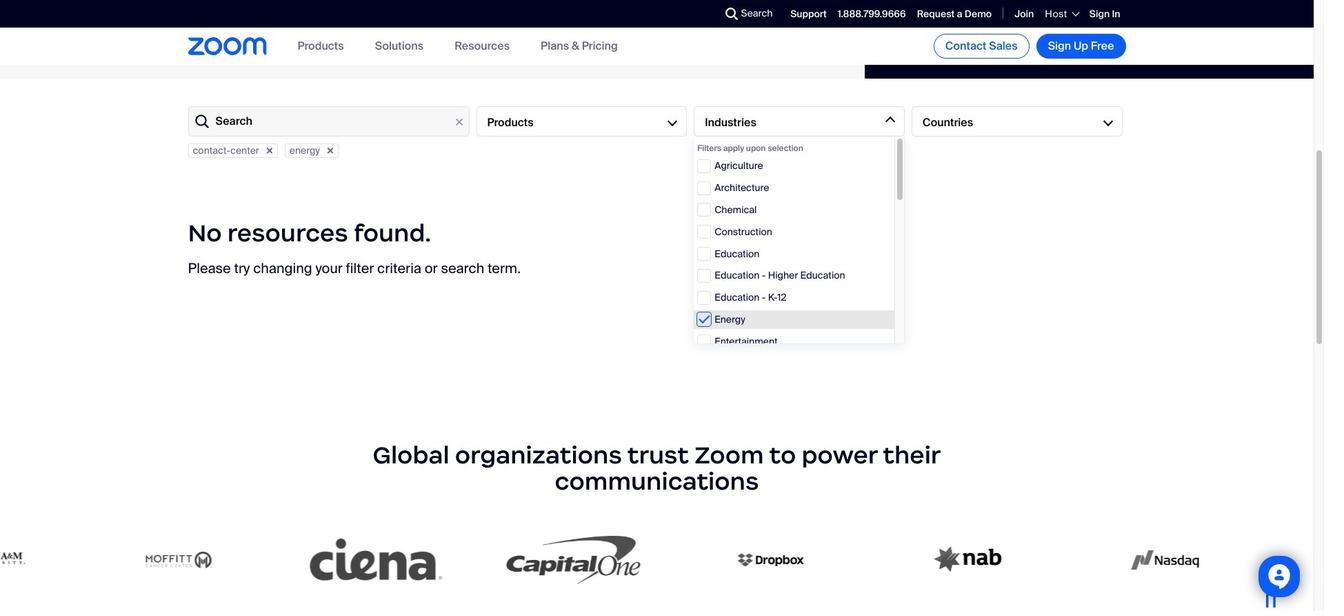 Task type: describe. For each thing, give the bounding box(es) containing it.
texas a&m logo image
[[0, 536, 60, 584]]

nab logo image
[[876, 536, 1046, 584]]

clear search image
[[451, 114, 467, 130]]

ciena logo image
[[284, 536, 454, 584]]

zoom logo image
[[188, 37, 267, 55]]

search image
[[725, 8, 738, 20]]

drop box logo image
[[679, 536, 849, 584]]



Task type: vqa. For each thing, say whether or not it's contained in the screenshot.
& associated with Food
no



Task type: locate. For each thing, give the bounding box(es) containing it.
accessibility text for the logo slide component element
[[0, 415, 1324, 611]]

capital one logo image
[[482, 536, 651, 584]]

search image
[[725, 8, 738, 20]]

moffitt logo image
[[87, 536, 257, 584]]

None search field
[[675, 3, 729, 25]]

None text field
[[188, 106, 469, 137]]



